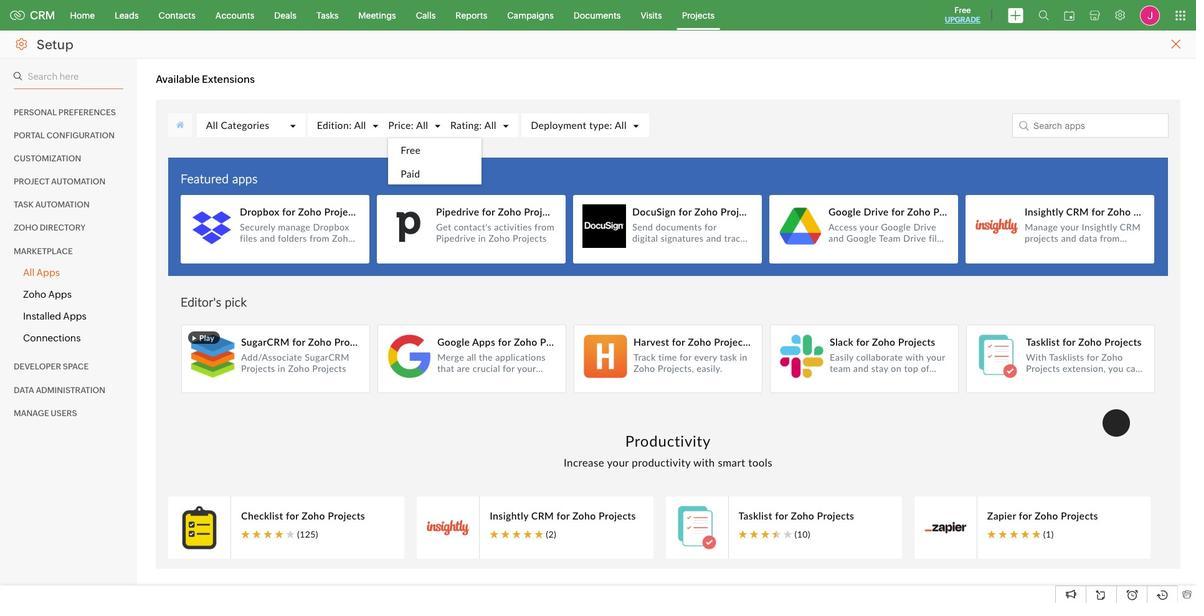 Task type: describe. For each thing, give the bounding box(es) containing it.
free upgrade
[[946, 6, 981, 24]]

reports link
[[446, 0, 498, 30]]

leads
[[115, 10, 139, 20]]

meetings link
[[349, 0, 406, 30]]

visits
[[641, 10, 662, 20]]

projects
[[682, 10, 715, 20]]

search image
[[1039, 10, 1050, 21]]

tasks
[[317, 10, 339, 20]]

deals
[[274, 10, 297, 20]]

reports
[[456, 10, 488, 20]]

visits link
[[631, 0, 672, 30]]

profile image
[[1141, 5, 1161, 25]]

calls
[[416, 10, 436, 20]]

accounts
[[216, 10, 255, 20]]

home link
[[60, 0, 105, 30]]

contacts link
[[149, 0, 206, 30]]

crm link
[[10, 9, 55, 22]]

free
[[955, 6, 972, 15]]

campaigns
[[508, 10, 554, 20]]

profile element
[[1133, 0, 1168, 30]]

documents
[[574, 10, 621, 20]]

home
[[70, 10, 95, 20]]

campaigns link
[[498, 0, 564, 30]]



Task type: vqa. For each thing, say whether or not it's contained in the screenshot.
Products
no



Task type: locate. For each thing, give the bounding box(es) containing it.
crm
[[30, 9, 55, 22]]

calendar image
[[1065, 10, 1075, 20]]

documents link
[[564, 0, 631, 30]]

create menu image
[[1009, 8, 1024, 23]]

search element
[[1032, 0, 1057, 31]]

tasks link
[[307, 0, 349, 30]]

upgrade
[[946, 16, 981, 24]]

leads link
[[105, 0, 149, 30]]

contacts
[[159, 10, 196, 20]]

accounts link
[[206, 0, 265, 30]]

create menu element
[[1001, 0, 1032, 30]]

calls link
[[406, 0, 446, 30]]

projects link
[[672, 0, 725, 30]]

meetings
[[359, 10, 396, 20]]

deals link
[[265, 0, 307, 30]]



